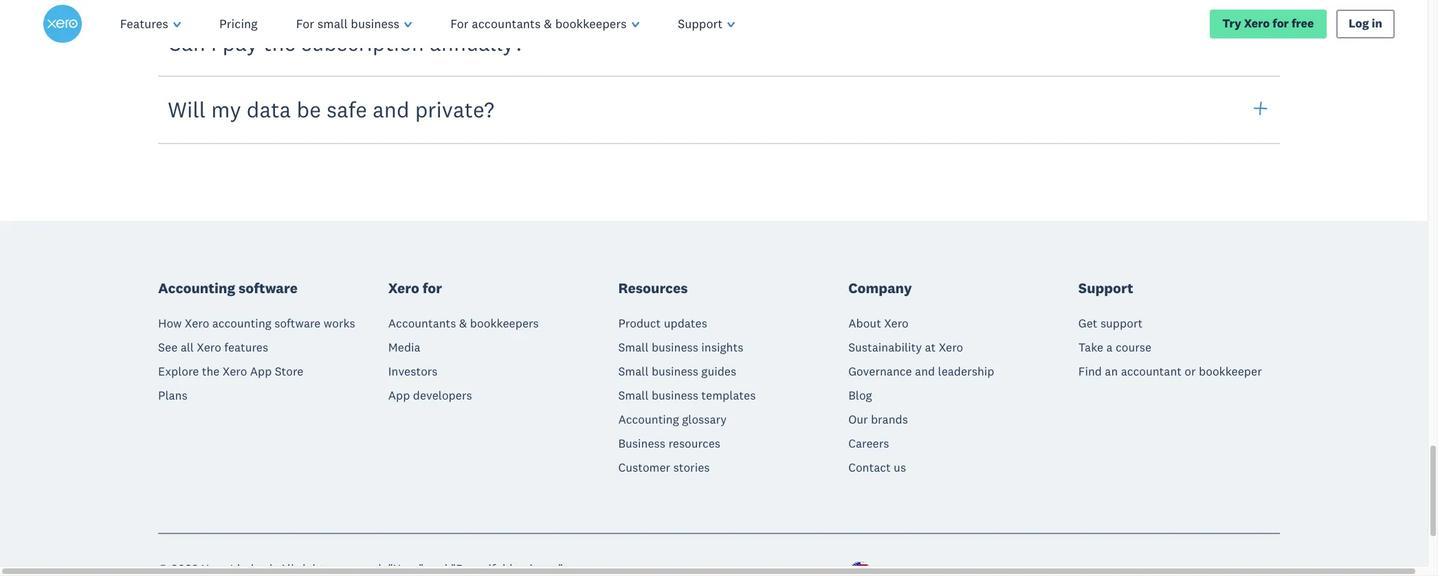 Task type: vqa. For each thing, say whether or not it's contained in the screenshot.
Usually $ 78
no



Task type: locate. For each thing, give the bounding box(es) containing it.
accounting up how
[[158, 279, 235, 298]]

investors
[[388, 365, 438, 380]]

3 small from the top
[[619, 389, 649, 404]]

take a course
[[1079, 341, 1152, 356]]

0 horizontal spatial support
[[678, 16, 723, 32]]

xero right try
[[1245, 16, 1270, 31]]

business
[[619, 437, 666, 452]]

careers
[[849, 437, 890, 452]]

2 for from the left
[[451, 16, 469, 32]]

see
[[158, 341, 178, 356]]

app down investors link
[[388, 389, 410, 404]]

us
[[894, 461, 906, 476]]

1 horizontal spatial accounting
[[619, 413, 679, 428]]

1 vertical spatial small
[[619, 365, 649, 380]]

business for small business insights
[[652, 341, 699, 356]]

about xero
[[849, 317, 909, 332]]

the current region is united states image
[[849, 563, 873, 577]]

for accountants & bookkeepers
[[451, 16, 627, 32]]

& right 'accountants' on the left bottom of page
[[459, 317, 467, 332]]

all
[[181, 341, 194, 356]]

pricing
[[219, 16, 258, 32]]

for inside dropdown button
[[296, 16, 314, 32]]

subscription
[[301, 29, 424, 56]]

and right safe
[[373, 96, 410, 123]]

and down at
[[915, 365, 935, 380]]

product updates
[[619, 317, 708, 332]]

business down small business insights link
[[652, 365, 699, 380]]

bookkeepers inside dropdown button
[[555, 16, 627, 32]]

and inside the will my data be safe and private? dropdown button
[[373, 96, 410, 123]]

0 vertical spatial bookkeepers
[[555, 16, 627, 32]]

our brands
[[849, 413, 908, 428]]

1 horizontal spatial for
[[451, 16, 469, 32]]

0 horizontal spatial for
[[296, 16, 314, 32]]

small business insights
[[619, 341, 744, 356]]

and
[[373, 96, 410, 123], [915, 365, 935, 380]]

support
[[1101, 317, 1143, 332]]

business down small business guides link
[[652, 389, 699, 404]]

features
[[224, 341, 268, 356]]

find an accountant or bookkeeper link
[[1079, 365, 1262, 380]]

will
[[168, 96, 206, 123]]

&
[[544, 16, 552, 32], [459, 317, 467, 332]]

1 horizontal spatial &
[[544, 16, 552, 32]]

1 horizontal spatial and
[[915, 365, 935, 380]]

0 vertical spatial the
[[263, 29, 296, 56]]

0 vertical spatial support
[[678, 16, 723, 32]]

1 horizontal spatial for
[[1273, 16, 1289, 31]]

1 small from the top
[[619, 341, 649, 356]]

xero homepage image
[[43, 5, 82, 43]]

governance and leadership link
[[849, 365, 995, 380]]

0 horizontal spatial app
[[250, 365, 272, 380]]

& right accountants
[[544, 16, 552, 32]]

for for for accountants & bookkeepers
[[451, 16, 469, 32]]

for inside try xero for free link
[[1273, 16, 1289, 31]]

try
[[1223, 16, 1242, 31]]

accounting up business
[[619, 413, 679, 428]]

careers link
[[849, 437, 890, 452]]

0 horizontal spatial and
[[373, 96, 410, 123]]

xero up all
[[185, 317, 209, 332]]

our brands link
[[849, 413, 908, 428]]

will my data be safe and private? button
[[158, 75, 1280, 144]]

leadership
[[938, 365, 995, 380]]

developers
[[413, 389, 472, 404]]

get support link
[[1079, 317, 1143, 332]]

for inside dropdown button
[[451, 16, 469, 32]]

1 vertical spatial app
[[388, 389, 410, 404]]

0 horizontal spatial the
[[202, 365, 220, 380]]

business up the small business guides
[[652, 341, 699, 356]]

support button
[[659, 0, 755, 48]]

1 vertical spatial accounting
[[619, 413, 679, 428]]

small for small business insights
[[619, 341, 649, 356]]

for left free
[[1273, 16, 1289, 31]]

for up 'accountants' on the left bottom of page
[[423, 279, 442, 298]]

for
[[296, 16, 314, 32], [451, 16, 469, 32]]

software
[[239, 279, 298, 298], [275, 317, 321, 332]]

for small business button
[[277, 0, 431, 48]]

can i pay the subscription annually? button
[[158, 8, 1280, 77]]

for left small
[[296, 16, 314, 32]]

xero down features
[[223, 365, 247, 380]]

software up how xero accounting software works
[[239, 279, 298, 298]]

1 vertical spatial software
[[275, 317, 321, 332]]

1 horizontal spatial bookkeepers
[[555, 16, 627, 32]]

for
[[1273, 16, 1289, 31], [423, 279, 442, 298]]

0 horizontal spatial for
[[423, 279, 442, 298]]

0 vertical spatial and
[[373, 96, 410, 123]]

for for for small business
[[296, 16, 314, 32]]

app down features
[[250, 365, 272, 380]]

private?
[[415, 96, 495, 123]]

1 horizontal spatial app
[[388, 389, 410, 404]]

small
[[619, 341, 649, 356], [619, 365, 649, 380], [619, 389, 649, 404]]

can
[[168, 29, 206, 56]]

log in
[[1349, 16, 1383, 31]]

1 for from the left
[[296, 16, 314, 32]]

the down see all xero features
[[202, 365, 220, 380]]

data
[[247, 96, 291, 123]]

software left works
[[275, 317, 321, 332]]

0 vertical spatial software
[[239, 279, 298, 298]]

try xero for free
[[1223, 16, 1314, 31]]

0 horizontal spatial &
[[459, 317, 467, 332]]

1 horizontal spatial the
[[263, 29, 296, 56]]

0 vertical spatial &
[[544, 16, 552, 32]]

sustainability
[[849, 341, 922, 356]]

an
[[1105, 365, 1118, 380]]

get support
[[1079, 317, 1143, 332]]

1 vertical spatial and
[[915, 365, 935, 380]]

0 vertical spatial app
[[250, 365, 272, 380]]

our
[[849, 413, 868, 428]]

2 small from the top
[[619, 365, 649, 380]]

blog
[[849, 389, 872, 404]]

the
[[263, 29, 296, 56], [202, 365, 220, 380]]

for left accountants
[[451, 16, 469, 32]]

business resources
[[619, 437, 721, 452]]

the right pay
[[263, 29, 296, 56]]

business right small
[[351, 16, 400, 32]]

free
[[1292, 16, 1314, 31]]

small for small business templates
[[619, 389, 649, 404]]

glossary
[[682, 413, 727, 428]]

bookkeeper
[[1199, 365, 1262, 380]]

0 vertical spatial for
[[1273, 16, 1289, 31]]

1 vertical spatial &
[[459, 317, 467, 332]]

will my data be safe and private?
[[168, 96, 495, 123]]

bookkeepers
[[555, 16, 627, 32], [470, 317, 539, 332]]

contact
[[849, 461, 891, 476]]

0 vertical spatial small
[[619, 341, 649, 356]]

1 vertical spatial support
[[1079, 279, 1134, 298]]

product
[[619, 317, 661, 332]]

2 vertical spatial small
[[619, 389, 649, 404]]

about
[[849, 317, 882, 332]]

& inside for accountants & bookkeepers dropdown button
[[544, 16, 552, 32]]

find an accountant or bookkeeper
[[1079, 365, 1262, 380]]

try xero for free link
[[1210, 10, 1327, 38]]

1 vertical spatial bookkeepers
[[470, 317, 539, 332]]

small business guides link
[[619, 365, 737, 380]]

1 vertical spatial the
[[202, 365, 220, 380]]

0 horizontal spatial accounting
[[158, 279, 235, 298]]

1 vertical spatial for
[[423, 279, 442, 298]]

0 vertical spatial accounting
[[158, 279, 235, 298]]



Task type: describe. For each thing, give the bounding box(es) containing it.
i
[[211, 29, 217, 56]]

business resources link
[[619, 437, 721, 452]]

features button
[[101, 0, 200, 48]]

plans
[[158, 389, 188, 404]]

or
[[1185, 365, 1196, 380]]

log
[[1349, 16, 1370, 31]]

xero up 'accountants' on the left bottom of page
[[388, 279, 419, 298]]

resources
[[619, 279, 688, 298]]

sustainability at xero link
[[849, 341, 964, 356]]

stories
[[674, 461, 710, 476]]

accountants
[[388, 317, 456, 332]]

accounting software
[[158, 279, 298, 298]]

take
[[1079, 341, 1104, 356]]

accounting
[[212, 317, 272, 332]]

contact us
[[849, 461, 906, 476]]

accountants & bookkeepers
[[388, 317, 539, 332]]

app developers link
[[388, 389, 472, 404]]

media link
[[388, 341, 421, 356]]

insights
[[702, 341, 744, 356]]

brands
[[871, 413, 908, 428]]

see all xero features link
[[158, 341, 268, 356]]

explore
[[158, 365, 199, 380]]

xero for
[[388, 279, 442, 298]]

governance
[[849, 365, 912, 380]]

take a course link
[[1079, 341, 1152, 356]]

0 horizontal spatial bookkeepers
[[470, 317, 539, 332]]

annually?
[[430, 29, 524, 56]]

governance and leadership
[[849, 365, 995, 380]]

media
[[388, 341, 421, 356]]

small business insights link
[[619, 341, 744, 356]]

accountants
[[472, 16, 541, 32]]

app developers
[[388, 389, 472, 404]]

accountant
[[1121, 365, 1182, 380]]

my
[[211, 96, 241, 123]]

customer stories
[[619, 461, 710, 476]]

get
[[1079, 317, 1098, 332]]

for accountants & bookkeepers button
[[431, 0, 659, 48]]

be
[[297, 96, 321, 123]]

for small business
[[296, 16, 400, 32]]

sustainability at xero
[[849, 341, 964, 356]]

explore the xero app store
[[158, 365, 304, 380]]

works
[[324, 317, 355, 332]]

business for small business templates
[[652, 389, 699, 404]]

log in link
[[1337, 10, 1396, 38]]

accounting glossary link
[[619, 413, 727, 428]]

course
[[1116, 341, 1152, 356]]

explore the xero app store link
[[158, 365, 304, 380]]

small for small business guides
[[619, 365, 649, 380]]

find
[[1079, 365, 1102, 380]]

support inside dropdown button
[[678, 16, 723, 32]]

features
[[120, 16, 168, 32]]

how
[[158, 317, 182, 332]]

xero up sustainability at xero
[[885, 317, 909, 332]]

safe
[[327, 96, 367, 123]]

business for small business guides
[[652, 365, 699, 380]]

the inside the can i pay the subscription annually? dropdown button
[[263, 29, 296, 56]]

how xero accounting software works link
[[158, 317, 355, 332]]

xero right at
[[939, 341, 964, 356]]

plans link
[[158, 389, 188, 404]]

at
[[925, 341, 936, 356]]

1 horizontal spatial support
[[1079, 279, 1134, 298]]

company
[[849, 279, 912, 298]]

product updates link
[[619, 317, 708, 332]]

accounting glossary
[[619, 413, 727, 428]]

in
[[1372, 16, 1383, 31]]

accounting for accounting software
[[158, 279, 235, 298]]

customer
[[619, 461, 671, 476]]

a
[[1107, 341, 1113, 356]]

accountants & bookkeepers link
[[388, 317, 539, 332]]

can i pay the subscription annually?
[[168, 29, 524, 56]]

updates
[[664, 317, 708, 332]]

pricing link
[[200, 0, 277, 48]]

small business templates link
[[619, 389, 756, 404]]

resources
[[669, 437, 721, 452]]

small
[[318, 16, 348, 32]]

accounting for accounting glossary
[[619, 413, 679, 428]]

business inside dropdown button
[[351, 16, 400, 32]]

blog link
[[849, 389, 872, 404]]

small business guides
[[619, 365, 737, 380]]

how xero accounting software works
[[158, 317, 355, 332]]

investors link
[[388, 365, 438, 380]]

xero right all
[[197, 341, 221, 356]]



